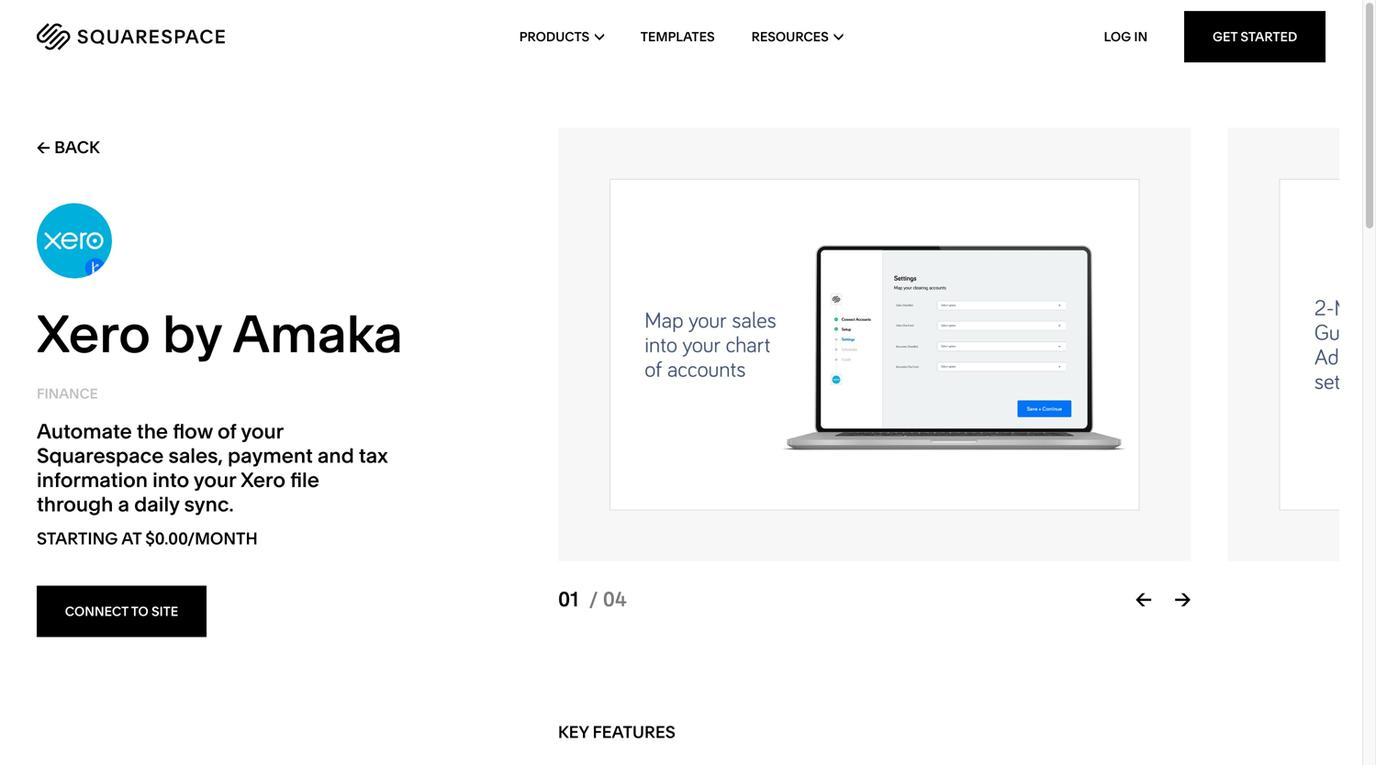 Task type: locate. For each thing, give the bounding box(es) containing it.
xero up finance
[[37, 303, 151, 366]]

→ button
[[1175, 587, 1191, 612]]

1 horizontal spatial ←
[[1136, 587, 1152, 612]]

0 vertical spatial ←
[[37, 137, 50, 157]]

get started link
[[1185, 11, 1326, 62]]

1 horizontal spatial extension example image
[[1279, 179, 1376, 511]]

starting
[[37, 529, 118, 549]]

the
[[137, 419, 168, 444]]

features
[[593, 722, 676, 743]]

0 horizontal spatial ←
[[37, 137, 50, 157]]

xero left the file
[[241, 468, 286, 492]]

xero by amaka
[[37, 303, 403, 366]]

your right of
[[241, 419, 283, 444]]

←
[[37, 137, 50, 157], [1136, 587, 1152, 612]]

1 horizontal spatial xero
[[241, 468, 286, 492]]

xero
[[37, 303, 151, 366], [241, 468, 286, 492]]

1 vertical spatial ←
[[1136, 587, 1152, 612]]

0 vertical spatial xero
[[37, 303, 151, 366]]

← back
[[37, 137, 100, 157]]

/
[[589, 587, 598, 612]]

at
[[121, 529, 142, 549]]

templates
[[641, 29, 715, 45]]

your right into
[[194, 468, 236, 492]]

← left back
[[37, 137, 50, 157]]

products button
[[519, 0, 604, 73]]

extension example image
[[610, 179, 1140, 511], [1279, 179, 1376, 511]]

1 horizontal spatial your
[[241, 419, 283, 444]]

site
[[151, 604, 178, 620]]

automate the flow of your squarespace sales, payment and tax information into your xero file through a daily sync.
[[37, 419, 388, 517]]

04
[[603, 587, 627, 612]]

automate
[[37, 419, 132, 444]]

squarespace
[[37, 443, 164, 468]]

squarespace logo image
[[37, 23, 225, 50]]

started
[[1241, 29, 1298, 45]]

file
[[290, 468, 319, 492]]

0 horizontal spatial xero
[[37, 303, 151, 366]]

0 horizontal spatial your
[[194, 468, 236, 492]]

0 vertical spatial your
[[241, 419, 283, 444]]

sales,
[[168, 443, 223, 468]]

log             in
[[1104, 29, 1148, 45]]

get started
[[1213, 29, 1298, 45]]

through
[[37, 492, 113, 517]]

a
[[118, 492, 129, 517]]

starting at $0.00/month
[[37, 529, 258, 549]]

1 vertical spatial your
[[194, 468, 236, 492]]

1 vertical spatial xero
[[241, 468, 286, 492]]

your
[[241, 419, 283, 444], [194, 468, 236, 492]]

← button
[[1136, 587, 1152, 612]]

get
[[1213, 29, 1238, 45]]

← left → button
[[1136, 587, 1152, 612]]

$0.00/month
[[145, 529, 258, 549]]

finance
[[37, 386, 98, 403]]

in
[[1134, 29, 1148, 45]]

0 horizontal spatial extension example image
[[610, 179, 1140, 511]]

payment
[[228, 443, 313, 468]]



Task type: vqa. For each thing, say whether or not it's contained in the screenshot.
Personal & CV Option
no



Task type: describe. For each thing, give the bounding box(es) containing it.
logo image
[[37, 203, 112, 279]]

log             in link
[[1104, 29, 1148, 45]]

connect to site link
[[37, 586, 207, 637]]

1 extension example image from the left
[[610, 179, 1140, 511]]

amaka
[[232, 303, 403, 366]]

← for ←
[[1136, 587, 1152, 612]]

2 extension example image from the left
[[1279, 179, 1376, 511]]

→
[[1175, 587, 1191, 612]]

products
[[519, 29, 590, 45]]

key features
[[558, 722, 676, 743]]

to
[[131, 604, 148, 620]]

connect to site
[[65, 604, 178, 620]]

sync.
[[184, 492, 234, 517]]

01 / 04
[[558, 587, 627, 612]]

resources
[[752, 29, 829, 45]]

01
[[558, 587, 579, 612]]

flow
[[173, 419, 213, 444]]

into
[[153, 468, 189, 492]]

information
[[37, 468, 148, 492]]

and
[[318, 443, 354, 468]]

squarespace logo link
[[37, 23, 295, 50]]

templates link
[[641, 0, 715, 73]]

resources button
[[752, 0, 843, 73]]

xero inside automate the flow of your squarespace sales, payment and tax information into your xero file through a daily sync.
[[241, 468, 286, 492]]

log
[[1104, 29, 1131, 45]]

key
[[558, 722, 589, 743]]

tax
[[359, 443, 388, 468]]

by
[[163, 303, 222, 366]]

back
[[54, 137, 100, 157]]

connect
[[65, 604, 128, 620]]

daily
[[134, 492, 180, 517]]

of
[[218, 419, 237, 444]]

← for ← back
[[37, 137, 50, 157]]



